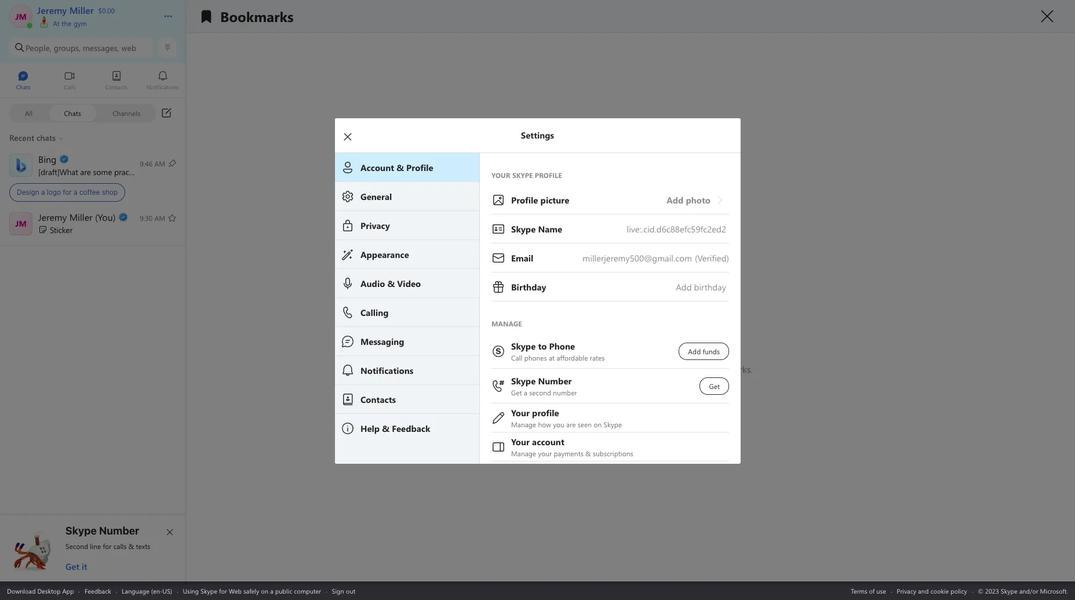 Task type: describe. For each thing, give the bounding box(es) containing it.
texts
[[136, 542, 150, 551]]

millerjeremy500@gmail.com button
[[491, 243, 729, 272]]

number
[[99, 525, 139, 537]]

sticker
[[50, 224, 73, 235]]

feedback
[[85, 587, 111, 595]]

account & profile dialog
[[335, 118, 758, 519]]

privacy
[[897, 587, 917, 595]]

language (en-us)
[[122, 587, 172, 595]]

of
[[870, 587, 875, 595]]

using
[[183, 587, 199, 595]]

terms of use
[[851, 587, 887, 595]]

design a logo for a coffee shop
[[17, 188, 118, 197]]

terms of use link
[[851, 587, 887, 595]]

it
[[82, 561, 87, 572]]

channels
[[113, 108, 141, 117]]

groups,
[[54, 42, 81, 53]]

on
[[261, 587, 269, 595]]

coffee
[[79, 188, 100, 197]]

for inside design a logo for a coffee shop 'button'
[[63, 188, 72, 197]]

us)
[[163, 587, 172, 595]]

at the gym button
[[37, 16, 152, 28]]

live:.cid.d6c88efc59fc2ed2
[[627, 223, 726, 235]]

download desktop app
[[7, 587, 74, 595]]

logo
[[47, 188, 61, 197]]

second line for calls & texts
[[66, 542, 150, 551]]

web
[[229, 587, 242, 595]]

all
[[25, 108, 33, 117]]

1 horizontal spatial a
[[74, 188, 77, 197]]

sign out
[[332, 587, 356, 595]]

out
[[346, 587, 356, 595]]

second
[[66, 542, 88, 551]]

get
[[66, 561, 79, 572]]

design a logo for a coffee shop button
[[0, 150, 186, 206]]

gym
[[73, 19, 87, 28]]

web
[[121, 42, 136, 53]]

privacy and cookie policy link
[[897, 587, 968, 595]]

people,
[[26, 42, 52, 53]]

sign
[[332, 587, 344, 595]]

millerjeremy500@gmail.com
[[583, 252, 692, 264]]

shop
[[102, 188, 118, 197]]

safely
[[244, 587, 259, 595]]

skype number element
[[10, 525, 177, 572]]

privacy and cookie policy
[[897, 587, 968, 595]]



Task type: locate. For each thing, give the bounding box(es) containing it.
a
[[41, 188, 45, 197], [74, 188, 77, 197], [270, 587, 274, 595]]

skype right using
[[201, 587, 217, 595]]

1 horizontal spatial for
[[103, 542, 112, 551]]

1 vertical spatial skype
[[201, 587, 217, 595]]

use
[[877, 587, 887, 595]]

language (en-us) link
[[122, 587, 172, 595]]

2 horizontal spatial for
[[219, 587, 227, 595]]

0 vertical spatial skype
[[66, 525, 97, 537]]

chats
[[64, 108, 81, 117]]

(en-
[[151, 587, 163, 595]]

download
[[7, 587, 36, 595]]

skype inside "element"
[[66, 525, 97, 537]]

1 vertical spatial for
[[103, 542, 112, 551]]

computer
[[294, 587, 321, 595]]

at
[[53, 19, 60, 28]]

calls
[[114, 542, 127, 551]]

public
[[275, 587, 292, 595]]

a left coffee
[[74, 188, 77, 197]]

skype up second at the left of page
[[66, 525, 97, 537]]

design
[[17, 188, 39, 197]]

terms
[[851, 587, 868, 595]]

people, groups, messages, web button
[[9, 37, 154, 58]]

and
[[919, 587, 929, 595]]

app
[[62, 587, 74, 595]]

skype number
[[66, 525, 139, 537]]

the
[[62, 19, 72, 28]]

download desktop app link
[[7, 587, 74, 595]]

policy
[[951, 587, 968, 595]]

2 vertical spatial for
[[219, 587, 227, 595]]

for inside skype number "element"
[[103, 542, 112, 551]]

for for using skype for web safely on a public computer
[[219, 587, 227, 595]]

0 vertical spatial for
[[63, 188, 72, 197]]

sticker button
[[0, 207, 186, 242]]

for right line
[[103, 542, 112, 551]]

for right logo
[[63, 188, 72, 197]]

messages,
[[83, 42, 119, 53]]

0 horizontal spatial a
[[41, 188, 45, 197]]

using skype for web safely on a public computer link
[[183, 587, 321, 595]]

at the gym
[[51, 19, 87, 28]]

people, groups, messages, web
[[26, 42, 136, 53]]

feedback link
[[85, 587, 111, 595]]

get it
[[66, 561, 87, 572]]

for for second line for calls & texts
[[103, 542, 112, 551]]

tab list
[[0, 66, 186, 97]]

for
[[63, 188, 72, 197], [103, 542, 112, 551], [219, 587, 227, 595]]

live:.cid.d6c88efc59fc2ed2 button
[[491, 214, 729, 243]]

using skype for web safely on a public computer
[[183, 587, 321, 595]]

2 horizontal spatial a
[[270, 587, 274, 595]]

cookie
[[931, 587, 949, 595]]

line
[[90, 542, 101, 551]]

language
[[122, 587, 149, 595]]

sign out link
[[332, 587, 356, 595]]

0 horizontal spatial for
[[63, 188, 72, 197]]

desktop
[[37, 587, 61, 595]]

a right on
[[270, 587, 274, 595]]

for left web
[[219, 587, 227, 595]]

1 horizontal spatial skype
[[201, 587, 217, 595]]

&
[[129, 542, 134, 551]]

skype
[[66, 525, 97, 537], [201, 587, 217, 595]]

a left logo
[[41, 188, 45, 197]]

0 horizontal spatial skype
[[66, 525, 97, 537]]



Task type: vqa. For each thing, say whether or not it's contained in the screenshot.
the Type a meeting name (optional) "text field"
no



